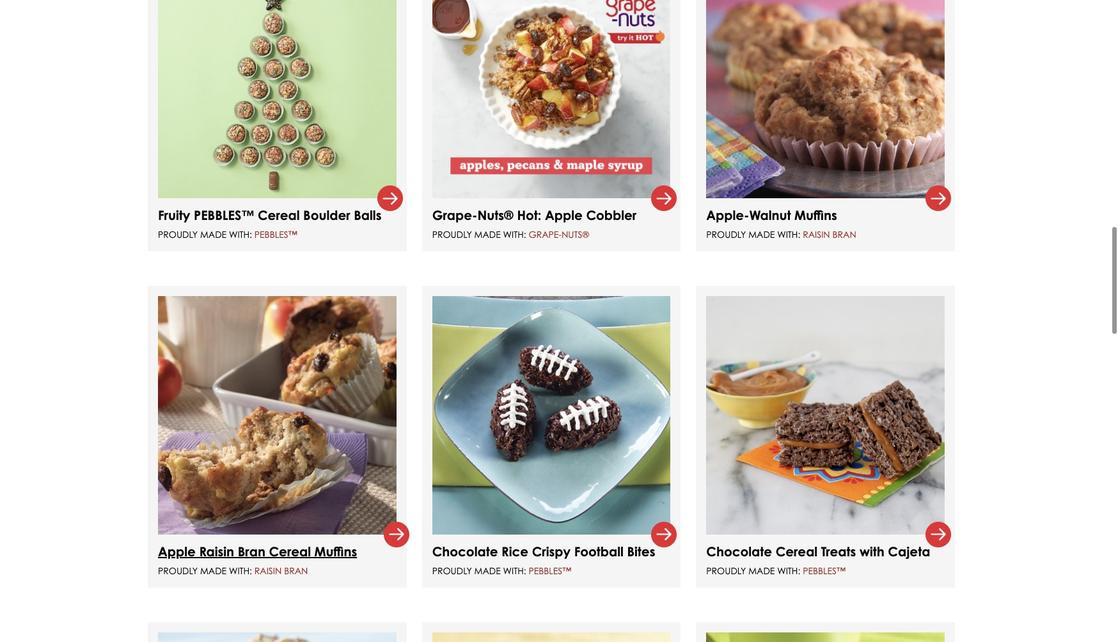 Task type: locate. For each thing, give the bounding box(es) containing it.
0 horizontal spatial grape-
[[432, 207, 478, 223]]

made for chocolate cereal treats with cajeta
[[749, 565, 775, 576]]

made down the 'grape-nuts® hot: apple cobbler' link
[[474, 229, 501, 240]]

0 vertical spatial muffins
[[795, 207, 837, 223]]

1 horizontal spatial pebbles™ link
[[529, 565, 572, 576]]

0 horizontal spatial apple
[[158, 544, 196, 560]]

with: down chocolate cereal treats with cajeta link
[[778, 565, 801, 576]]

grape-nuts® link
[[529, 229, 589, 240]]

made down "chocolate rice crispy football bites" link
[[474, 565, 501, 576]]

hot:
[[517, 207, 542, 223]]

chocolate cereal treats with cajeta proudly made with: pebbles™
[[707, 544, 931, 576]]

1 horizontal spatial raisin bran link
[[803, 229, 857, 240]]

with: inside chocolate cereal treats with cajeta proudly made with: pebbles™
[[778, 565, 801, 576]]

0 vertical spatial raisin bran link
[[803, 229, 857, 240]]

pebbles™ link
[[255, 229, 297, 240], [529, 565, 572, 576], [803, 565, 846, 576]]

apple walnut raisin bran muffins recipe image
[[707, 0, 945, 198]]

crispy
[[532, 544, 571, 560]]

2 horizontal spatial raisin
[[803, 229, 830, 240]]

pebbles™ inside chocolate cereal treats with cajeta proudly made with: pebbles™
[[803, 565, 846, 576]]

pebbles™ for chocolate rice crispy football bites
[[529, 565, 572, 576]]

pebbles™ link down chocolate cereal treats with cajeta link
[[803, 565, 846, 576]]

1 vertical spatial apple
[[158, 544, 196, 560]]

made for grape-nuts® hot: apple cobbler
[[474, 229, 501, 240]]

muffins
[[795, 207, 837, 223], [314, 544, 357, 560]]

nuts® left hot:
[[478, 207, 514, 223]]

0 horizontal spatial raisin
[[199, 544, 234, 560]]

1 horizontal spatial muffins
[[795, 207, 837, 223]]

grape nuts candied baked apples recipe image
[[432, 633, 671, 642]]

raisin
[[803, 229, 830, 240], [199, 544, 234, 560], [255, 565, 282, 576]]

pebbles™ link down "fruity pebbles™ cereal boulder balls" link at the left of the page
[[255, 229, 297, 240]]

1 chocolate from the left
[[432, 544, 498, 560]]

pebbles™
[[194, 207, 254, 223], [255, 229, 297, 240], [529, 565, 572, 576], [803, 565, 846, 576]]

2 horizontal spatial pebbles™ link
[[803, 565, 846, 576]]

proudly inside fruity pebbles™ cereal boulder balls proudly made with: pebbles™
[[158, 229, 198, 240]]

apple-walnut muffins link
[[707, 207, 837, 223]]

apple-
[[707, 207, 750, 223]]

pebbles™ down "crispy"
[[529, 565, 572, 576]]

0 horizontal spatial pebbles™ link
[[255, 229, 297, 240]]

proudly for grape-nuts® hot: apple cobbler
[[432, 229, 472, 240]]

pebbles™ for chocolate cereal treats with cajeta
[[803, 565, 846, 576]]

with: down hot:
[[503, 229, 526, 240]]

with: inside grape-nuts® hot: apple cobbler proudly made with: grape-nuts®
[[503, 229, 526, 240]]

1 horizontal spatial grape-
[[529, 229, 562, 240]]

0 vertical spatial raisin
[[803, 229, 830, 240]]

made inside fruity pebbles™ cereal boulder balls proudly made with: pebbles™
[[200, 229, 227, 240]]

with: inside apple-walnut muffins proudly made with: raisin bran
[[778, 229, 801, 240]]

0 horizontal spatial chocolate
[[432, 544, 498, 560]]

raisin bran link for muffins
[[803, 229, 857, 240]]

made inside chocolate cereal treats with cajeta proudly made with: pebbles™
[[749, 565, 775, 576]]

pebbles™ right fruity
[[194, 207, 254, 223]]

fruity pebbles™ cereal boulder balls recipe image
[[158, 0, 396, 198]]

apple raisin bran cereal muffins proudly made with: raisin bran
[[158, 544, 357, 576]]

2 vertical spatial raisin
[[255, 565, 282, 576]]

cereal inside the apple raisin bran cereal muffins proudly made with: raisin bran
[[269, 544, 311, 560]]

made inside apple-walnut muffins proudly made with: raisin bran
[[749, 229, 775, 240]]

proudly
[[158, 229, 198, 240], [432, 229, 472, 240], [707, 229, 746, 240], [158, 565, 198, 576], [432, 565, 472, 576], [707, 565, 746, 576]]

chocolate inside chocolate cereal treats with cajeta proudly made with: pebbles™
[[707, 544, 772, 560]]

made down "fruity pebbles™ cereal boulder balls" link at the left of the page
[[200, 229, 227, 240]]

with: down apple-walnut muffins link
[[778, 229, 801, 240]]

proudly inside chocolate cereal treats with cajeta proudly made with: pebbles™
[[707, 565, 746, 576]]

apple
[[545, 207, 583, 223], [158, 544, 196, 560]]

raisin bran link down apple raisin bran cereal muffins link
[[255, 565, 308, 576]]

pebbles chocolate football bites recipe image
[[432, 296, 671, 535]]

with: down the rice
[[503, 565, 526, 576]]

with: down "fruity pebbles™ cereal boulder balls" link at the left of the page
[[229, 229, 252, 240]]

fruity pebbles™ cereal boulder balls link
[[158, 207, 382, 223]]

apple raisin bran muffins recipe image
[[158, 296, 396, 535]]

proudly inside grape-nuts® hot: apple cobbler proudly made with: grape-nuts®
[[432, 229, 472, 240]]

0 horizontal spatial raisin bran link
[[255, 565, 308, 576]]

2 vertical spatial bran
[[284, 565, 308, 576]]

with:
[[229, 229, 252, 240], [503, 229, 526, 240], [778, 229, 801, 240], [229, 565, 252, 576], [503, 565, 526, 576], [778, 565, 801, 576]]

bran
[[833, 229, 857, 240], [238, 544, 265, 560], [284, 565, 308, 576]]

chocolate for chocolate cereal treats with cajeta
[[707, 544, 772, 560]]

golden crisp crispy treats balls recipe image
[[158, 633, 396, 642]]

made inside grape-nuts® hot: apple cobbler proudly made with: grape-nuts®
[[474, 229, 501, 240]]

nuts® down cobbler
[[562, 229, 589, 240]]

1 vertical spatial muffins
[[314, 544, 357, 560]]

1 vertical spatial raisin bran link
[[255, 565, 308, 576]]

made down walnut
[[749, 229, 775, 240]]

2 chocolate from the left
[[707, 544, 772, 560]]

pebbles™ inside chocolate rice crispy football bites proudly made with: pebbles™
[[529, 565, 572, 576]]

raisin bran link down apple-walnut muffins link
[[803, 229, 857, 240]]

0 horizontal spatial nuts®
[[478, 207, 514, 223]]

0 horizontal spatial muffins
[[314, 544, 357, 560]]

pebbles™ down chocolate cereal treats with cajeta link
[[803, 565, 846, 576]]

bran inside apple-walnut muffins proudly made with: raisin bran
[[833, 229, 857, 240]]

with: inside the apple raisin bran cereal muffins proudly made with: raisin bran
[[229, 565, 252, 576]]

with: down apple raisin bran cereal muffins link
[[229, 565, 252, 576]]

boulder
[[303, 207, 350, 223]]

with: inside fruity pebbles™ cereal boulder balls proudly made with: pebbles™
[[229, 229, 252, 240]]

with: for apple raisin bran cereal muffins
[[229, 565, 252, 576]]

nuts®
[[478, 207, 514, 223], [562, 229, 589, 240]]

made
[[200, 229, 227, 240], [474, 229, 501, 240], [749, 229, 775, 240], [200, 565, 227, 576], [474, 565, 501, 576], [749, 565, 775, 576]]

1 horizontal spatial chocolate
[[707, 544, 772, 560]]

raisin inside apple-walnut muffins proudly made with: raisin bran
[[803, 229, 830, 240]]

0 horizontal spatial bran
[[238, 544, 265, 560]]

made down chocolate cereal treats with cajeta link
[[749, 565, 775, 576]]

bran flakes double apple bran cereal muffins recipe image
[[707, 633, 945, 642]]

apple-walnut muffins proudly made with: raisin bran
[[707, 207, 857, 240]]

proudly for chocolate cereal treats with cajeta
[[707, 565, 746, 576]]

made down apple raisin bran cereal muffins link
[[200, 565, 227, 576]]

raisin bran link
[[803, 229, 857, 240], [255, 565, 308, 576]]

1 vertical spatial grape-
[[529, 229, 562, 240]]

cereal
[[258, 207, 300, 223], [269, 544, 311, 560], [776, 544, 818, 560]]

apple inside grape-nuts® hot: apple cobbler proudly made with: grape-nuts®
[[545, 207, 583, 223]]

cereal inside chocolate cereal treats with cajeta proudly made with: pebbles™
[[776, 544, 818, 560]]

2 horizontal spatial bran
[[833, 229, 857, 240]]

made for apple raisin bran cereal muffins
[[200, 565, 227, 576]]

chocolate for chocolate rice crispy football bites
[[432, 544, 498, 560]]

with: inside chocolate rice crispy football bites proudly made with: pebbles™
[[503, 565, 526, 576]]

1 horizontal spatial raisin
[[255, 565, 282, 576]]

apple raisin bran cereal muffins link
[[158, 544, 357, 560]]

proudly inside chocolate rice crispy football bites proudly made with: pebbles™
[[432, 565, 472, 576]]

grape-nuts® hot: apple cobbler proudly made with: grape-nuts®
[[432, 207, 637, 240]]

football
[[574, 544, 624, 560]]

1 vertical spatial raisin
[[199, 544, 234, 560]]

made inside chocolate rice crispy football bites proudly made with: pebbles™
[[474, 565, 501, 576]]

muffins inside apple-walnut muffins proudly made with: raisin bran
[[795, 207, 837, 223]]

1 horizontal spatial apple
[[545, 207, 583, 223]]

chocolate
[[432, 544, 498, 560], [707, 544, 772, 560]]

fruity
[[158, 207, 190, 223]]

treats
[[821, 544, 856, 560]]

pebbles™ down "fruity pebbles™ cereal boulder balls" link at the left of the page
[[255, 229, 297, 240]]

balls
[[354, 207, 382, 223]]

0 vertical spatial apple
[[545, 207, 583, 223]]

chocolate inside chocolate rice crispy football bites proudly made with: pebbles™
[[432, 544, 498, 560]]

0 vertical spatial bran
[[833, 229, 857, 240]]

1 vertical spatial bran
[[238, 544, 265, 560]]

chocolate rice crispy football bites proudly made with: pebbles™
[[432, 544, 655, 576]]

grape-
[[432, 207, 478, 223], [529, 229, 562, 240]]

grape-nuts® hot: apple cobbler link
[[432, 207, 637, 223]]

proudly inside the apple raisin bran cereal muffins proudly made with: raisin bran
[[158, 565, 198, 576]]

1 vertical spatial nuts®
[[562, 229, 589, 240]]

pebbles™ link down "crispy"
[[529, 565, 572, 576]]

made inside the apple raisin bran cereal muffins proudly made with: raisin bran
[[200, 565, 227, 576]]



Task type: vqa. For each thing, say whether or not it's contained in the screenshot.
89% "learn more"
no



Task type: describe. For each thing, give the bounding box(es) containing it.
apple inside the apple raisin bran cereal muffins proudly made with: raisin bran
[[158, 544, 196, 560]]

proudly inside apple-walnut muffins proudly made with: raisin bran
[[707, 229, 746, 240]]

pebbles™ link for crispy
[[529, 565, 572, 576]]

with: for fruity pebbles™ cereal boulder balls
[[229, 229, 252, 240]]

proudly for fruity pebbles™ cereal boulder balls
[[158, 229, 198, 240]]

pebbles™ link for treats
[[803, 565, 846, 576]]

1 horizontal spatial nuts®
[[562, 229, 589, 240]]

0 vertical spatial nuts®
[[478, 207, 514, 223]]

rice
[[502, 544, 529, 560]]

muffins inside the apple raisin bran cereal muffins proudly made with: raisin bran
[[314, 544, 357, 560]]

0 vertical spatial grape-
[[432, 207, 478, 223]]

with
[[860, 544, 885, 560]]

with: for chocolate rice crispy football bites
[[503, 565, 526, 576]]

with: for chocolate cereal treats with cajeta
[[778, 565, 801, 576]]

made for fruity pebbles™ cereal boulder balls
[[200, 229, 227, 240]]

chocolate cereal treats with cajeta link
[[707, 544, 931, 560]]

proudly for apple raisin bran cereal muffins
[[158, 565, 198, 576]]

pebbles chocolate cereal treats with cajeta recipe image
[[707, 296, 945, 535]]

grape nuts hot apple cobbler recipe image
[[432, 0, 671, 198]]

fruity pebbles™ cereal boulder balls proudly made with: pebbles™
[[158, 207, 382, 240]]

with: for grape-nuts® hot: apple cobbler
[[503, 229, 526, 240]]

cereal inside fruity pebbles™ cereal boulder balls proudly made with: pebbles™
[[258, 207, 300, 223]]

raisin bran link for bran
[[255, 565, 308, 576]]

cajeta
[[888, 544, 931, 560]]

made for chocolate rice crispy football bites
[[474, 565, 501, 576]]

1 horizontal spatial bran
[[284, 565, 308, 576]]

bites
[[627, 544, 655, 560]]

chocolate rice crispy football bites link
[[432, 544, 655, 560]]

cobbler
[[586, 207, 637, 223]]

walnut
[[750, 207, 791, 223]]

pebbles™ link for cereal
[[255, 229, 297, 240]]

proudly for chocolate rice crispy football bites
[[432, 565, 472, 576]]

pebbles™ for fruity pebbles™ cereal boulder balls
[[255, 229, 297, 240]]



